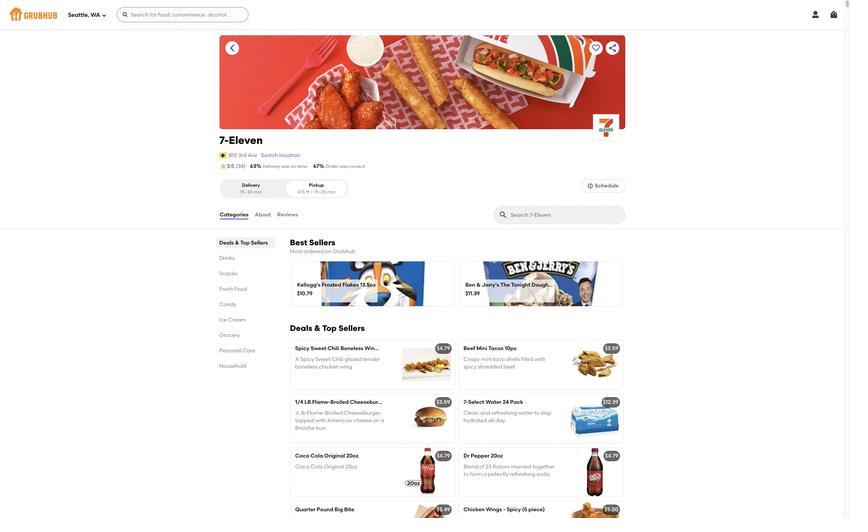 Task type: vqa. For each thing, say whether or not it's contained in the screenshot.
Deals within the tab
yes



Task type: describe. For each thing, give the bounding box(es) containing it.
$3.59 for ¼ lb flame-broiled cheeseburger, topped with american cheese on a brioche bun
[[437, 399, 450, 406]]

0 vertical spatial chili
[[328, 346, 339, 352]]

deals & top sellers tab
[[219, 239, 272, 247]]

bun
[[316, 425, 326, 432]]

beef mini tacos 10pc image
[[567, 341, 623, 390]]

quarter pound big bite image
[[398, 502, 455, 518]]

reviews
[[277, 212, 298, 218]]

deals inside tab
[[219, 240, 234, 246]]

fresh food tab
[[219, 285, 272, 293]]

0 vertical spatial sweet
[[311, 346, 326, 352]]

wing
[[340, 364, 352, 370]]

brioche
[[295, 425, 315, 432]]

2 original from the top
[[324, 464, 344, 470]]

1 horizontal spatial &
[[314, 324, 321, 333]]

1 vertical spatial wings
[[486, 507, 502, 513]]

ft
[[306, 189, 310, 195]]

all
[[488, 418, 494, 424]]

0 vertical spatial on
[[291, 164, 296, 169]]

save this restaurant image
[[592, 44, 601, 53]]

clean and refreshing water to stay hydrated all day.
[[464, 410, 552, 424]]

Search 7-Eleven search field
[[510, 212, 623, 219]]

correct
[[349, 164, 365, 169]]

$3.59 for crispy mini taco shells filled with spicy shredded beef.
[[605, 346, 619, 352]]

& inside ben & jerry's the tonight dough... $11.39
[[477, 282, 481, 288]]

flakes
[[343, 282, 359, 288]]

about button
[[255, 202, 271, 229]]

810 3rd ave button
[[228, 151, 258, 160]]

810
[[229, 152, 237, 159]]

beef mini tacos 10pc
[[464, 346, 517, 352]]

chicken
[[464, 507, 485, 513]]

location
[[279, 152, 300, 159]]

$4.79 for beef
[[437, 346, 450, 352]]

select
[[468, 399, 485, 406]]

candy
[[219, 302, 236, 308]]

tonight
[[511, 282, 531, 288]]

7-select water 24 pack image
[[567, 394, 623, 443]]

blend of 23 flavors married together to form a pefectly refreshing soda.
[[464, 464, 555, 478]]

ice cream tab
[[219, 316, 272, 324]]

15–30
[[240, 189, 253, 195]]

mini
[[481, 356, 492, 363]]

married
[[511, 464, 531, 470]]

big
[[335, 507, 343, 513]]

clean
[[464, 410, 479, 416]]

1 horizontal spatial deals
[[290, 324, 312, 333]]

best sellers most ordered on grubhub
[[290, 238, 356, 255]]

order
[[326, 164, 338, 169]]

¼ lb flame-broiled cheeseburger, topped with american cheese on a brioche bun
[[295, 410, 384, 432]]

(34)
[[236, 163, 246, 170]]

0 horizontal spatial wings
[[365, 346, 381, 352]]

flame- for lb
[[312, 399, 331, 406]]

food
[[234, 286, 247, 293]]

with inside crispy mini taco shells filled with spicy shredded beef.
[[535, 356, 546, 363]]

quarter
[[295, 507, 316, 513]]

7-eleven
[[219, 134, 263, 147]]

cheese
[[354, 418, 372, 424]]

delivery for 15–30
[[242, 183, 260, 188]]

top inside tab
[[240, 240, 250, 246]]

1/4
[[295, 399, 303, 406]]

spicy
[[464, 364, 477, 370]]

lb
[[301, 410, 306, 416]]

subscription pass image
[[219, 153, 227, 159]]

2 coca cola original 20oz from the top
[[295, 464, 358, 470]]

refreshing inside the blend of 23 flavors married together to form a pefectly refreshing soda.
[[510, 471, 536, 478]]

dough...
[[532, 282, 553, 288]]

3.5
[[227, 163, 234, 170]]

Search for food, convenience, alcohol... search field
[[117, 7, 248, 22]]

1 coca from the top
[[295, 453, 309, 460]]

$5.00
[[605, 507, 619, 513]]

cheeseburger,
[[344, 410, 382, 416]]

caret left icon image
[[228, 44, 237, 53]]

main navigation navigation
[[0, 0, 845, 29]]

grubhub
[[333, 249, 356, 255]]

a inside the blend of 23 flavors married together to form a pefectly refreshing soda.
[[483, 471, 487, 478]]

min inside pickup 475 ft • 15–25 min
[[328, 189, 336, 195]]

seattle,
[[68, 12, 89, 18]]

schedule
[[595, 183, 619, 189]]

ave
[[248, 152, 257, 159]]

2 cola from the top
[[311, 464, 323, 470]]

min inside delivery 15–30 min
[[254, 189, 262, 195]]

categories
[[220, 212, 249, 218]]

about
[[255, 212, 271, 218]]

mini
[[477, 346, 487, 352]]

day.
[[495, 418, 506, 424]]

7-select water 24 pack
[[464, 399, 523, 406]]

dr pepper 20oz image
[[567, 448, 623, 497]]

candy tab
[[219, 301, 272, 309]]

$10.79
[[297, 291, 313, 297]]

personal care tab
[[219, 347, 272, 355]]

kellogg's frosted flakes 13.5oz $10.79
[[297, 282, 376, 297]]

time
[[298, 164, 307, 169]]

water
[[518, 410, 533, 416]]

american
[[327, 418, 352, 424]]

tender
[[363, 356, 380, 363]]

personal
[[219, 348, 241, 354]]

boneless
[[295, 364, 318, 370]]

475
[[297, 189, 305, 195]]

drinks tab
[[219, 255, 272, 262]]

beef
[[464, 346, 475, 352]]

sellers inside best sellers most ordered on grubhub
[[309, 238, 336, 247]]

and
[[480, 410, 490, 416]]

ordered
[[304, 249, 324, 255]]

personal care
[[219, 348, 255, 354]]

magnifying glass icon image
[[499, 211, 508, 220]]

count
[[387, 346, 401, 352]]

dr pepper 20oz
[[464, 453, 503, 460]]

pack
[[510, 399, 523, 406]]

deals & top sellers inside deals & top sellers tab
[[219, 240, 268, 246]]

switch location
[[261, 152, 300, 159]]

chicken wings - spicy (5 piece)
[[464, 507, 545, 513]]

fresh
[[219, 286, 233, 293]]

dr
[[464, 453, 470, 460]]

snacks tab
[[219, 270, 272, 278]]

broiled for cheeseburger
[[331, 399, 349, 406]]

10pc
[[505, 346, 517, 352]]

2 coca from the top
[[295, 464, 309, 470]]



Task type: locate. For each thing, give the bounding box(es) containing it.
deals up a
[[290, 324, 312, 333]]

broiled inside the ¼ lb flame-broiled cheeseburger, topped with american cheese on a brioche bun
[[325, 410, 343, 416]]

min
[[254, 189, 262, 195], [328, 189, 336, 195]]

eleven
[[229, 134, 263, 147]]

flame- for lb
[[307, 410, 325, 416]]

1 vertical spatial cola
[[311, 464, 323, 470]]

wings up tender
[[365, 346, 381, 352]]

$12.39
[[603, 399, 619, 406]]

2 min from the left
[[328, 189, 336, 195]]

spicy inside a spicy sweet chili glazed tender boneless chicken wing
[[300, 356, 314, 363]]

shredded
[[478, 364, 502, 370]]

grocery tab
[[219, 332, 272, 339]]

1 vertical spatial deals & top sellers
[[290, 324, 365, 333]]

1 vertical spatial a
[[483, 471, 487, 478]]

water
[[486, 399, 502, 406]]

0 vertical spatial &
[[235, 240, 239, 246]]

$4.79 for dr
[[437, 453, 450, 460]]

24
[[503, 399, 509, 406]]

form
[[470, 471, 482, 478]]

delivery down switch
[[263, 164, 280, 169]]

deals
[[219, 240, 234, 246], [290, 324, 312, 333]]

1 vertical spatial flame-
[[307, 410, 325, 416]]

1 horizontal spatial to
[[534, 410, 540, 416]]

spicy up boneless
[[300, 356, 314, 363]]

0 horizontal spatial with
[[315, 418, 326, 424]]

on right cheese
[[373, 418, 380, 424]]

soda.
[[537, 471, 551, 478]]

0 vertical spatial refreshing
[[492, 410, 517, 416]]

1 vertical spatial $3.59
[[437, 399, 450, 406]]

0 horizontal spatial 7-
[[219, 134, 229, 147]]

household tab
[[219, 362, 272, 370]]

a spicy sweet chili glazed tender boneless chicken wing
[[295, 356, 380, 370]]

snacks
[[219, 271, 238, 277]]

1 horizontal spatial top
[[322, 324, 337, 333]]

1 horizontal spatial with
[[535, 356, 546, 363]]

ice cream
[[219, 317, 246, 323]]

on left time
[[291, 164, 296, 169]]

boneless
[[341, 346, 364, 352]]

& right ben
[[477, 282, 481, 288]]

0 vertical spatial flame-
[[312, 399, 331, 406]]

0 horizontal spatial deals
[[219, 240, 234, 246]]

sellers inside tab
[[251, 240, 268, 246]]

7-
[[219, 134, 229, 147], [464, 399, 468, 406]]

coca
[[295, 453, 309, 460], [295, 464, 309, 470]]

sellers up the boneless
[[339, 324, 365, 333]]

deals & top sellers up spicy sweet chili boneless wings 8 count
[[290, 324, 365, 333]]

flame- inside the ¼ lb flame-broiled cheeseburger, topped with american cheese on a brioche bun
[[307, 410, 325, 416]]

1 horizontal spatial deals & top sellers
[[290, 324, 365, 333]]

1/4 lb flame-broiled cheeseburger image
[[398, 394, 455, 443]]

a down of
[[483, 471, 487, 478]]

sellers up ordered
[[309, 238, 336, 247]]

glazed
[[345, 356, 362, 363]]

0 horizontal spatial was
[[281, 164, 290, 169]]

0 vertical spatial cola
[[311, 453, 323, 460]]

0 vertical spatial spicy
[[295, 346, 309, 352]]

wings left -
[[486, 507, 502, 513]]

7- up subscription pass icon
[[219, 134, 229, 147]]

7- for select
[[464, 399, 468, 406]]

pickup
[[309, 183, 324, 188]]

delivery
[[263, 164, 280, 169], [242, 183, 260, 188]]

1 vertical spatial coca
[[295, 464, 309, 470]]

1 vertical spatial broiled
[[325, 410, 343, 416]]

switch location button
[[261, 151, 301, 160]]

1 vertical spatial coca cola original 20oz
[[295, 464, 358, 470]]

star icon image
[[219, 163, 227, 170]]

1 was from the left
[[281, 164, 290, 169]]

delivery 15–30 min
[[240, 183, 262, 195]]

was
[[281, 164, 290, 169], [340, 164, 348, 169]]

top up drinks tab at the left of the page
[[240, 240, 250, 246]]

flame- right lb on the bottom left of page
[[312, 399, 331, 406]]

1 vertical spatial chili
[[332, 356, 344, 363]]

1 vertical spatial to
[[464, 471, 469, 478]]

7- for eleven
[[219, 134, 229, 147]]

to
[[534, 410, 540, 416], [464, 471, 469, 478]]

chicken wings - spicy (5 piece) image
[[567, 502, 623, 518]]

was right order
[[340, 164, 348, 169]]

2 horizontal spatial sellers
[[339, 324, 365, 333]]

was down location
[[281, 164, 290, 169]]

spicy sweet chili boneless wings 8 count image
[[398, 341, 455, 390]]

delivery up 15–30
[[242, 183, 260, 188]]

refreshing up day.
[[492, 410, 517, 416]]

to inside the clean and refreshing water to stay hydrated all day.
[[534, 410, 540, 416]]

broiled for cheeseburger,
[[325, 410, 343, 416]]

15–25
[[314, 189, 326, 195]]

0 vertical spatial coca
[[295, 453, 309, 460]]

$3.49
[[437, 507, 450, 513]]

1 vertical spatial spicy
[[300, 356, 314, 363]]

sweet inside a spicy sweet chili glazed tender boneless chicken wing
[[315, 356, 331, 363]]

0 vertical spatial with
[[535, 356, 546, 363]]

1 vertical spatial delivery
[[242, 183, 260, 188]]

most
[[290, 249, 302, 255]]

refreshing down "married"
[[510, 471, 536, 478]]

household
[[219, 363, 247, 370]]

chili up wing at the left bottom of page
[[332, 356, 344, 363]]

8
[[382, 346, 385, 352]]

switch
[[261, 152, 278, 159]]

0 vertical spatial delivery
[[263, 164, 280, 169]]

flavors
[[493, 464, 510, 470]]

& up spicy sweet chili boneless wings 8 count
[[314, 324, 321, 333]]

0 vertical spatial deals
[[219, 240, 234, 246]]

coca cola original 20oz
[[295, 453, 359, 460], [295, 464, 358, 470]]

svg image
[[811, 10, 820, 19], [830, 10, 839, 19], [122, 12, 128, 18], [102, 13, 106, 17]]

1 vertical spatial 7-
[[464, 399, 468, 406]]

0 vertical spatial broiled
[[331, 399, 349, 406]]

hydrated
[[464, 418, 487, 424]]

$4.79
[[437, 346, 450, 352], [437, 453, 450, 460], [605, 453, 619, 460]]

0 vertical spatial a
[[381, 418, 384, 424]]

0 vertical spatial $3.59
[[605, 346, 619, 352]]

1 horizontal spatial 7-
[[464, 399, 468, 406]]

taco
[[493, 356, 505, 363]]

order was correct
[[326, 164, 365, 169]]

spicy sweet chili boneless wings 8 count
[[295, 346, 401, 352]]

1 vertical spatial deals
[[290, 324, 312, 333]]

pound
[[317, 507, 333, 513]]

1 horizontal spatial on
[[325, 249, 332, 255]]

0 vertical spatial deals & top sellers
[[219, 240, 268, 246]]

& inside tab
[[235, 240, 239, 246]]

0 horizontal spatial deals & top sellers
[[219, 240, 268, 246]]

1 cola from the top
[[311, 453, 323, 460]]

0 horizontal spatial min
[[254, 189, 262, 195]]

deals up 'drinks'
[[219, 240, 234, 246]]

$11.39
[[466, 291, 480, 297]]

7-eleven logo image
[[593, 114, 619, 141]]

on inside the ¼ lb flame-broiled cheeseburger, topped with american cheese on a brioche bun
[[373, 418, 380, 424]]

stay
[[541, 410, 552, 416]]

¼
[[295, 410, 300, 416]]

to left stay
[[534, 410, 540, 416]]

1 vertical spatial original
[[324, 464, 344, 470]]

broiled
[[331, 399, 349, 406], [325, 410, 343, 416]]

0 vertical spatial coca cola original 20oz
[[295, 453, 359, 460]]

67
[[313, 163, 319, 170]]

kellogg's
[[297, 282, 321, 288]]

1 min from the left
[[254, 189, 262, 195]]

chicken
[[319, 364, 339, 370]]

save this restaurant button
[[589, 41, 603, 55]]

option group containing delivery 15–30 min
[[219, 179, 348, 199]]

1 original from the top
[[324, 453, 345, 460]]

original
[[324, 453, 345, 460], [324, 464, 344, 470]]

delivery for was
[[263, 164, 280, 169]]

ben
[[466, 282, 475, 288]]

0 vertical spatial original
[[324, 453, 345, 460]]

1 vertical spatial refreshing
[[510, 471, 536, 478]]

crispy
[[464, 356, 480, 363]]

2 vertical spatial spicy
[[507, 507, 521, 513]]

0 vertical spatial to
[[534, 410, 540, 416]]

option group
[[219, 179, 348, 199]]

was for 63
[[281, 164, 290, 169]]

0 horizontal spatial &
[[235, 240, 239, 246]]

63
[[250, 163, 256, 170]]

coca cola original 20oz image
[[398, 448, 455, 497]]

1 horizontal spatial $3.59
[[605, 346, 619, 352]]

ice
[[219, 317, 227, 323]]

lb
[[305, 399, 311, 406]]

spicy up a
[[295, 346, 309, 352]]

2 vertical spatial on
[[373, 418, 380, 424]]

0 horizontal spatial to
[[464, 471, 469, 478]]

frosted
[[322, 282, 341, 288]]

1 coca cola original 20oz from the top
[[295, 453, 359, 460]]

1 horizontal spatial min
[[328, 189, 336, 195]]

svg image
[[588, 183, 594, 189]]

on inside best sellers most ordered on grubhub
[[325, 249, 332, 255]]

0 horizontal spatial on
[[291, 164, 296, 169]]

0 vertical spatial top
[[240, 240, 250, 246]]

1 vertical spatial &
[[477, 282, 481, 288]]

1 horizontal spatial delivery
[[263, 164, 280, 169]]

flame- right lb
[[307, 410, 325, 416]]

7- up clean
[[464, 399, 468, 406]]

0 horizontal spatial top
[[240, 240, 250, 246]]

cream
[[228, 317, 246, 323]]

tacos
[[489, 346, 504, 352]]

share icon image
[[608, 44, 617, 53]]

pepper
[[471, 453, 490, 460]]

with inside the ¼ lb flame-broiled cheeseburger, topped with american cheese on a brioche bun
[[315, 418, 326, 424]]

0 vertical spatial wings
[[365, 346, 381, 352]]

2 horizontal spatial &
[[477, 282, 481, 288]]

schedule button
[[581, 179, 625, 193]]

2 horizontal spatial on
[[373, 418, 380, 424]]

min right 15–30
[[254, 189, 262, 195]]

with right filled at the bottom
[[535, 356, 546, 363]]

piece)
[[529, 507, 545, 513]]

$3.59
[[605, 346, 619, 352], [437, 399, 450, 406]]

sellers up drinks tab at the left of the page
[[251, 240, 268, 246]]

cheeseburger
[[350, 399, 387, 406]]

1 vertical spatial on
[[325, 249, 332, 255]]

deals & top sellers up drinks tab at the left of the page
[[219, 240, 268, 246]]

0 horizontal spatial $3.59
[[437, 399, 450, 406]]

delivery inside delivery 15–30 min
[[242, 183, 260, 188]]

best
[[290, 238, 307, 247]]

was for 67
[[340, 164, 348, 169]]

0 horizontal spatial delivery
[[242, 183, 260, 188]]

chili up a spicy sweet chili glazed tender boneless chicken wing
[[328, 346, 339, 352]]

refreshing inside the clean and refreshing water to stay hydrated all day.
[[492, 410, 517, 416]]

on right ordered
[[325, 249, 332, 255]]

1 vertical spatial top
[[322, 324, 337, 333]]

0 horizontal spatial a
[[381, 418, 384, 424]]

of
[[479, 464, 484, 470]]

fresh food
[[219, 286, 247, 293]]

810 3rd ave
[[229, 152, 257, 159]]

1 vertical spatial with
[[315, 418, 326, 424]]

pickup 475 ft • 15–25 min
[[297, 183, 336, 195]]

1 horizontal spatial wings
[[486, 507, 502, 513]]

0 horizontal spatial sellers
[[251, 240, 268, 246]]

the
[[501, 282, 510, 288]]

cola
[[311, 453, 323, 460], [311, 464, 323, 470]]

to down blend
[[464, 471, 469, 478]]

to inside the blend of 23 flavors married together to form a pefectly refreshing soda.
[[464, 471, 469, 478]]

chili inside a spicy sweet chili glazed tender boneless chicken wing
[[332, 356, 344, 363]]

sellers
[[309, 238, 336, 247], [251, 240, 268, 246], [339, 324, 365, 333]]

1 horizontal spatial a
[[483, 471, 487, 478]]

min right 15–25
[[328, 189, 336, 195]]

0 vertical spatial 7-
[[219, 134, 229, 147]]

1 horizontal spatial sellers
[[309, 238, 336, 247]]

a inside the ¼ lb flame-broiled cheeseburger, topped with american cheese on a brioche bun
[[381, 418, 384, 424]]

1 vertical spatial sweet
[[315, 356, 331, 363]]

& up drinks tab at the left of the page
[[235, 240, 239, 246]]

shells
[[506, 356, 520, 363]]

beef.
[[504, 364, 516, 370]]

on
[[291, 164, 296, 169], [325, 249, 332, 255], [373, 418, 380, 424]]

23
[[486, 464, 492, 470]]

spicy right -
[[507, 507, 521, 513]]

with up bun
[[315, 418, 326, 424]]

drinks
[[219, 255, 235, 262]]

seattle, wa
[[68, 12, 100, 18]]

a right cheese
[[381, 418, 384, 424]]

2 vertical spatial &
[[314, 324, 321, 333]]

top up spicy sweet chili boneless wings 8 count
[[322, 324, 337, 333]]

pefectly
[[488, 471, 509, 478]]

2 was from the left
[[340, 164, 348, 169]]

bite
[[344, 507, 354, 513]]

1 horizontal spatial was
[[340, 164, 348, 169]]



